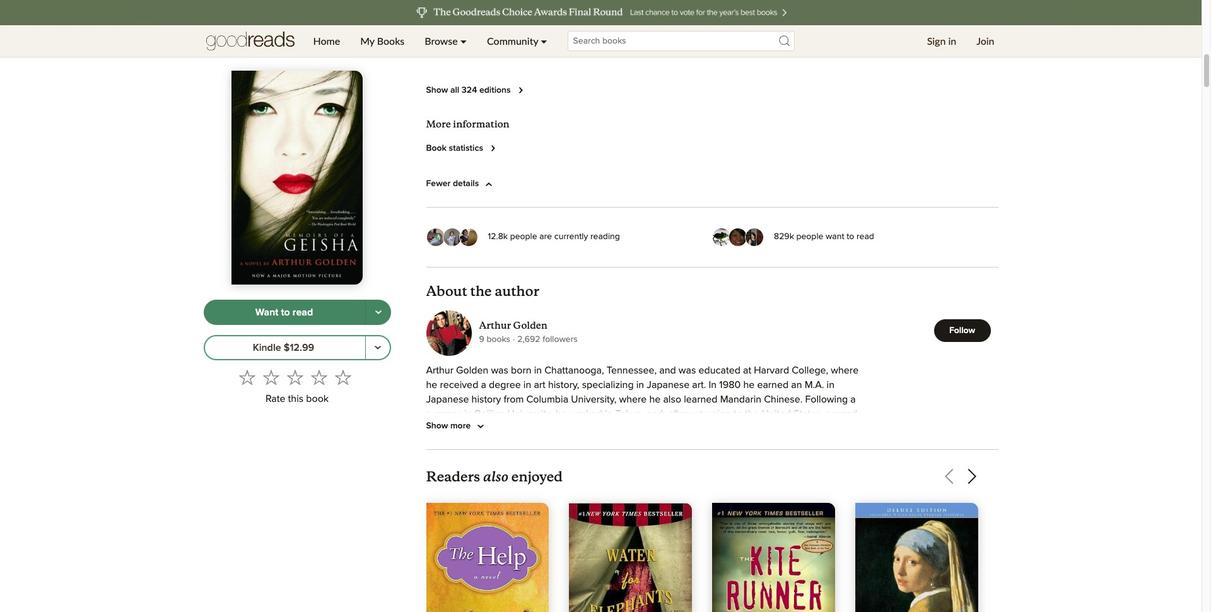 Task type: vqa. For each thing, say whether or not it's contained in the screenshot.


Task type: locate. For each thing, give the bounding box(es) containing it.
people left the want
[[797, 232, 824, 241]]

1 vertical spatial golden
[[456, 365, 489, 375]]

history
[[472, 394, 501, 404]]

lectura
[[807, 29, 836, 38]]

0 vertical spatial earned
[[758, 380, 789, 390]]

readers also enjoyed
[[426, 466, 563, 485]]

1 horizontal spatial 2005
[[770, 40, 791, 49]]

from down degree
[[504, 394, 524, 404]]

in up he
[[605, 409, 613, 419]]

2 people from the left
[[797, 232, 824, 241]]

0 horizontal spatial the
[[471, 282, 492, 300]]

1 vertical spatial arthur
[[426, 365, 454, 375]]

1 horizontal spatial to
[[734, 409, 743, 419]]

all
[[451, 86, 460, 95]]

united
[[762, 409, 792, 419]]

0 horizontal spatial golden
[[456, 365, 489, 375]]

an up chinese. on the bottom right
[[792, 380, 803, 390]]

1 vertical spatial a
[[851, 394, 856, 404]]

12.8k
[[488, 232, 508, 241]]

2 1999 from the left
[[655, 40, 674, 49]]

arthur inside arthur golden was born in chattanooga, tennessee, and was educated at harvard college, where he received a degree in art history, specializing in japanese art. in 1980 he earned an m.a. in japanese history from columbia university, where he also learned mandarin chinese. following a summer in beijing university, he worked in tokyo, and, after returning to the united states, earned an m.a. in english from boston university. he resides in brookline, massachusetts, with his wife and two children.
[[426, 365, 454, 375]]

read inside button
[[293, 307, 313, 317]]

arthur for arthur golden was born in chattanooga, tennessee, and was educated at harvard college, where he received a degree in art history, specializing in japanese art. in 1980 he earned an m.a. in japanese history from columbia university, where he also learned mandarin chinese. following a summer in beijing university, he worked in tokyo, and, after returning to the united states, earned an m.a. in english from boston university. he resides in brookline, massachusetts, with his wife and two children.
[[426, 365, 454, 375]]

0 vertical spatial arthur
[[479, 319, 511, 331]]

829k people want to read
[[774, 232, 875, 241]]

people left are in the top left of the page
[[510, 232, 538, 241]]

chinese.
[[765, 394, 803, 404]]

0 vertical spatial university,
[[571, 394, 617, 404]]

0 vertical spatial an
[[792, 380, 803, 390]]

2 vertical spatial to
[[734, 409, 743, 419]]

the
[[471, 282, 492, 300], [745, 409, 760, 419]]

university, up worked
[[571, 394, 617, 404]]

a up history
[[481, 380, 487, 390]]

1 vertical spatial japanese
[[426, 394, 469, 404]]

an up two
[[426, 423, 437, 433]]

rate this book element
[[204, 366, 391, 409]]

in left the art
[[524, 380, 532, 390]]

1 1999 from the left
[[541, 40, 560, 49]]

home link
[[303, 25, 350, 57]]

paperback up de
[[770, 17, 811, 26]]

was up art. on the bottom right
[[679, 365, 696, 375]]

people
[[510, 232, 538, 241], [797, 232, 824, 241]]

paperback inside paperback punto de lectura 2005
[[770, 17, 811, 26]]

the right about
[[471, 282, 492, 300]]

0 horizontal spatial to
[[281, 307, 290, 317]]

book cover image
[[426, 503, 549, 612], [569, 503, 692, 612], [713, 503, 836, 612], [856, 503, 979, 612]]

2005 down random
[[426, 40, 448, 49]]

m.a. down college,
[[805, 380, 825, 390]]

follow button
[[934, 319, 991, 342]]

0 vertical spatial also
[[664, 394, 682, 404]]

in up following
[[827, 380, 835, 390]]

sign in link
[[917, 25, 967, 57]]

2005
[[426, 40, 448, 49], [770, 40, 791, 49]]

vintage right community
[[541, 29, 571, 38]]

1 paperback from the left
[[541, 17, 582, 26]]

arthur
[[479, 319, 511, 331], [426, 365, 454, 375]]

1999 inside paperback vintage 1999
[[541, 40, 560, 49]]

0 horizontal spatial japanese
[[426, 394, 469, 404]]

324
[[462, 86, 477, 95]]

1 horizontal spatial an
[[792, 380, 803, 390]]

earned up wife
[[827, 409, 858, 419]]

book statistics link
[[426, 141, 501, 156]]

2 paperback from the left
[[770, 17, 811, 26]]

0 vertical spatial to
[[847, 232, 855, 241]]

1 vertical spatial read
[[293, 307, 313, 317]]

1 horizontal spatial m.a.
[[805, 380, 825, 390]]

1 vintage from the left
[[541, 29, 571, 38]]

2 was from the left
[[679, 365, 696, 375]]

1999
[[541, 40, 560, 49], [655, 40, 674, 49]]

0 horizontal spatial 2005
[[426, 40, 448, 49]]

large
[[488, 29, 510, 38]]

rate 4 out of 5 image
[[311, 369, 328, 386]]

vintage
[[541, 29, 571, 38], [655, 29, 685, 38]]

1 vertical spatial show
[[426, 422, 448, 431]]

show down summer
[[426, 422, 448, 431]]

1 horizontal spatial ▾
[[541, 35, 548, 47]]

show inside show more button
[[426, 422, 448, 431]]

0 horizontal spatial earned
[[758, 380, 789, 390]]

he up "and,"
[[650, 394, 661, 404]]

beijing
[[475, 409, 505, 419]]

1 vertical spatial where
[[619, 394, 647, 404]]

university, up boston
[[508, 409, 553, 419]]

following
[[806, 394, 848, 404]]

arthur up 9 books
[[479, 319, 511, 331]]

rate 3 out of 5 image
[[287, 369, 304, 386]]

0 vertical spatial a
[[481, 380, 487, 390]]

1 horizontal spatial arthur
[[479, 319, 511, 331]]

show left all
[[426, 86, 448, 95]]

0 horizontal spatial an
[[426, 423, 437, 433]]

kindle inside kindle $12.99 link
[[253, 343, 281, 353]]

my books
[[361, 35, 405, 47]]

he left received
[[426, 380, 438, 390]]

read right the want
[[857, 232, 875, 241]]

he
[[426, 380, 438, 390], [744, 380, 755, 390], [650, 394, 661, 404], [556, 409, 567, 419]]

to inside the want to read button
[[281, 307, 290, 317]]

1 horizontal spatial golden
[[514, 319, 548, 331]]

1 horizontal spatial where
[[831, 365, 859, 375]]

an
[[792, 380, 803, 390], [426, 423, 437, 433]]

1 ▾ from the left
[[461, 35, 467, 47]]

golden up received
[[456, 365, 489, 375]]

0 horizontal spatial paperback
[[541, 17, 582, 26]]

books
[[377, 35, 405, 47]]

1 horizontal spatial and
[[846, 423, 863, 433]]

0 horizontal spatial ▾
[[461, 35, 467, 47]]

2 vintage from the left
[[655, 29, 685, 38]]

and right wife
[[846, 423, 863, 433]]

to
[[847, 232, 855, 241], [281, 307, 290, 317], [734, 409, 743, 419]]

golden for arthur golden
[[514, 319, 548, 331]]

1 horizontal spatial university,
[[571, 394, 617, 404]]

0 vertical spatial and
[[660, 365, 676, 375]]

fewer
[[426, 180, 451, 188]]

▾ for browse ▾
[[461, 35, 467, 47]]

show inside 'show all 324 editions' link
[[426, 86, 448, 95]]

rate 2 out of 5 image
[[263, 369, 280, 386]]

japanese up summer
[[426, 394, 469, 404]]

earned
[[758, 380, 789, 390], [827, 409, 858, 419]]

0 horizontal spatial m.a.
[[440, 423, 459, 433]]

0 vertical spatial japanese
[[647, 380, 690, 390]]

2 book cover image from the left
[[569, 503, 692, 612]]

home
[[313, 35, 340, 47]]

1 horizontal spatial also
[[664, 394, 682, 404]]

from
[[504, 394, 524, 404], [507, 423, 527, 433]]

1 horizontal spatial was
[[679, 365, 696, 375]]

vintage inside paperback vintage 1999
[[541, 29, 571, 38]]

at
[[744, 365, 752, 375]]

1 horizontal spatial a
[[851, 394, 856, 404]]

2 show from the top
[[426, 422, 448, 431]]

kindle up the search by book title or isbn 'text box'
[[655, 17, 680, 26]]

0 horizontal spatial and
[[660, 365, 676, 375]]

where up following
[[831, 365, 859, 375]]

community
[[487, 35, 539, 47]]

people for 12.8k
[[510, 232, 538, 241]]

1 show from the top
[[426, 86, 448, 95]]

kindle inside "kindle edition vintage 1999"
[[655, 17, 680, 26]]

paperback for tea
[[884, 17, 926, 26]]

1 horizontal spatial read
[[857, 232, 875, 241]]

rate 5 out of 5 image
[[335, 369, 352, 386]]

readers
[[426, 468, 481, 485]]

2005 down punto
[[770, 40, 791, 49]]

m.a. down summer
[[440, 423, 459, 433]]

print
[[426, 40, 444, 49]]

▾
[[461, 35, 467, 47], [541, 35, 548, 47]]

1 vertical spatial earned
[[827, 409, 858, 419]]

golden inside arthur golden was born in chattanooga, tennessee, and was educated at harvard college, where he received a degree in art history, specializing in japanese art. in 1980 he earned an m.a. in japanese history from columbia university, where he also learned mandarin chinese. following a summer in beijing university, he worked in tokyo, and, after returning to the united states, earned an m.a. in english from boston university. he resides in brookline, massachusetts, with his wife and two children.
[[456, 365, 489, 375]]

want to read
[[255, 307, 313, 317]]

browse ▾
[[425, 35, 467, 47]]

m.a.
[[805, 380, 825, 390], [440, 423, 459, 433]]

fewer details button
[[426, 176, 497, 192]]

author
[[495, 282, 540, 300]]

2 2005 from the left
[[770, 40, 791, 49]]

1 horizontal spatial earned
[[827, 409, 858, 419]]

1 horizontal spatial kindle
[[655, 17, 680, 26]]

kindle up rate 2 out of 5 image
[[253, 343, 281, 353]]

paperback
[[541, 17, 582, 26], [770, 17, 811, 26], [884, 17, 926, 26]]

a
[[481, 380, 487, 390], [851, 394, 856, 404]]

1 horizontal spatial 1999
[[655, 40, 674, 49]]

0 horizontal spatial also
[[484, 466, 509, 485]]

join link
[[967, 25, 1005, 57]]

1 horizontal spatial vintage
[[655, 29, 685, 38]]

1 horizontal spatial people
[[797, 232, 824, 241]]

0 horizontal spatial university,
[[508, 409, 553, 419]]

also up after
[[664, 394, 682, 404]]

vintage down edition
[[655, 29, 685, 38]]

with
[[790, 423, 808, 433]]

a right following
[[851, 394, 856, 404]]

was up degree
[[491, 365, 509, 375]]

0 vertical spatial the
[[471, 282, 492, 300]]

paperback up tea
[[884, 17, 926, 26]]

japanese
[[647, 380, 690, 390], [426, 394, 469, 404]]

0 horizontal spatial 1999
[[541, 40, 560, 49]]

2 ▾ from the left
[[541, 35, 548, 47]]

0 horizontal spatial kindle
[[253, 343, 281, 353]]

1 people from the left
[[510, 232, 538, 241]]

arthur for arthur golden
[[479, 319, 511, 331]]

1 vertical spatial also
[[484, 466, 509, 485]]

0 horizontal spatial was
[[491, 365, 509, 375]]

he
[[611, 423, 624, 433]]

1 horizontal spatial japanese
[[647, 380, 690, 390]]

0 horizontal spatial vintage
[[541, 29, 571, 38]]

the up massachusetts,
[[745, 409, 760, 419]]

▾ right browse
[[461, 35, 467, 47]]

1 horizontal spatial the
[[745, 409, 760, 419]]

and right tennessee,
[[660, 365, 676, 375]]

▾ inside "link"
[[541, 35, 548, 47]]

where
[[831, 365, 859, 375], [619, 394, 647, 404]]

and,
[[647, 409, 666, 419]]

earned down harvard
[[758, 380, 789, 390]]

1 vertical spatial kindle
[[253, 343, 281, 353]]

show all 324 editions link
[[426, 83, 529, 98]]

0 horizontal spatial arthur
[[426, 365, 454, 375]]

arthur up received
[[426, 365, 454, 375]]

where up tokyo,
[[619, 394, 647, 404]]

0 horizontal spatial read
[[293, 307, 313, 317]]

show for show all 324 editions
[[426, 86, 448, 95]]

to down mandarin
[[734, 409, 743, 419]]

golden for arthur golden was born in chattanooga, tennessee, and was educated at harvard college, where he received a degree in art history, specializing in japanese art. in 1980 he earned an m.a. in japanese history from columbia university, where he also learned mandarin chinese. following a summer in beijing university, he worked in tokyo, and, after returning to the united states, earned an m.a. in english from boston university. he resides in brookline, massachusetts, with his wife and two children.
[[456, 365, 489, 375]]

states,
[[794, 409, 824, 419]]

to right the want
[[847, 232, 855, 241]]

art
[[534, 380, 546, 390]]

history,
[[548, 380, 580, 390]]

columbia
[[527, 394, 569, 404]]

japanese up after
[[647, 380, 690, 390]]

editions
[[480, 86, 511, 95]]

tokyo,
[[616, 409, 644, 419]]

0 vertical spatial golden
[[514, 319, 548, 331]]

kindle edition vintage 1999
[[655, 17, 708, 49]]

also left enjoyed
[[484, 466, 509, 485]]

art.
[[693, 380, 707, 390]]

paperback up community ▾
[[541, 17, 582, 26]]

▾ right community
[[541, 35, 548, 47]]

read up '$12.99'
[[293, 307, 313, 317]]

book statistics
[[426, 144, 483, 153]]

about the author
[[426, 282, 540, 300]]

people for 829k
[[797, 232, 824, 241]]

vintage inside "kindle edition vintage 1999"
[[655, 29, 685, 38]]

None search field
[[558, 31, 805, 51]]

kindle for kindle edition vintage 1999
[[655, 17, 680, 26]]

and
[[660, 365, 676, 375], [846, 423, 863, 433]]

0 horizontal spatial people
[[510, 232, 538, 241]]

0 vertical spatial show
[[426, 86, 448, 95]]

3 paperback from the left
[[884, 17, 926, 26]]

1 vertical spatial from
[[507, 423, 527, 433]]

golden up '2,692'
[[514, 319, 548, 331]]

0 vertical spatial kindle
[[655, 17, 680, 26]]

2 horizontal spatial paperback
[[884, 17, 926, 26]]

1 vertical spatial the
[[745, 409, 760, 419]]

0 vertical spatial where
[[831, 365, 859, 375]]

from left boston
[[507, 423, 527, 433]]

1 horizontal spatial paperback
[[770, 17, 811, 26]]

to right want
[[281, 307, 290, 317]]

1 vertical spatial to
[[281, 307, 290, 317]]



Task type: describe. For each thing, give the bounding box(es) containing it.
1 vertical spatial an
[[426, 423, 437, 433]]

browse ▾ link
[[415, 25, 477, 57]]

0 vertical spatial from
[[504, 394, 524, 404]]

kindle $12.99 link
[[204, 335, 366, 361]]

in up children.
[[462, 423, 470, 433]]

2 horizontal spatial to
[[847, 232, 855, 241]]

more
[[451, 422, 471, 431]]

my
[[361, 35, 375, 47]]

reading
[[591, 232, 620, 241]]

two
[[426, 438, 443, 448]]

punto
[[770, 29, 792, 38]]

9
[[479, 335, 485, 344]]

degree
[[489, 380, 521, 390]]

2,692 followers
[[518, 335, 578, 344]]

$12.99
[[284, 343, 314, 353]]

currently
[[555, 232, 588, 241]]

9 books
[[479, 335, 511, 344]]

de
[[795, 29, 805, 38]]

0 vertical spatial m.a.
[[805, 380, 825, 390]]

paperback tea
[[884, 17, 926, 38]]

more
[[426, 118, 451, 130]]

statistics
[[449, 144, 483, 153]]

to inside arthur golden was born in chattanooga, tennessee, and was educated at harvard college, where he received a degree in art history, specializing in japanese art. in 1980 he earned an m.a. in japanese history from columbia university, where he also learned mandarin chinese. following a summer in beijing university, he worked in tokyo, and, after returning to the united states, earned an m.a. in english from boston university. he resides in brookline, massachusetts, with his wife and two children.
[[734, 409, 743, 419]]

1 vertical spatial m.a.
[[440, 423, 459, 433]]

829k
[[774, 232, 795, 241]]

sign
[[928, 35, 946, 47]]

learned
[[684, 394, 718, 404]]

show all 324 editions
[[426, 86, 511, 95]]

kindle for kindle $12.99
[[253, 343, 281, 353]]

in right sign
[[949, 35, 957, 47]]

sign in
[[928, 35, 957, 47]]

community ▾ link
[[477, 25, 558, 57]]

show for show more
[[426, 422, 448, 431]]

received
[[440, 380, 479, 390]]

he down "at"
[[744, 380, 755, 390]]

profile image for arthur golden. image
[[426, 310, 472, 356]]

returning
[[691, 409, 731, 419]]

wife
[[826, 423, 844, 433]]

boston
[[530, 423, 561, 433]]

summer
[[426, 409, 462, 419]]

1980
[[720, 380, 741, 390]]

arthur golden link
[[479, 319, 578, 332]]

hardcover random house large print
[[426, 17, 510, 49]]

english
[[472, 423, 504, 433]]

paperback vintage 1999
[[541, 17, 582, 49]]

he down 'columbia'
[[556, 409, 567, 419]]

in down "and,"
[[662, 423, 670, 433]]

about
[[426, 282, 468, 300]]

children.
[[445, 438, 483, 448]]

0 vertical spatial read
[[857, 232, 875, 241]]

paperback punto de lectura 2005
[[770, 17, 836, 49]]

paperback for punto
[[770, 17, 811, 26]]

3 book cover image from the left
[[713, 503, 836, 612]]

tennessee,
[[607, 365, 657, 375]]

▾ for community ▾
[[541, 35, 548, 47]]

kindle $12.99
[[253, 343, 314, 353]]

the inside arthur golden was born in chattanooga, tennessee, and was educated at harvard college, where he received a degree in art history, specializing in japanese art. in 1980 he earned an m.a. in japanese history from columbia university, where he also learned mandarin chinese. following a summer in beijing university, he worked in tokyo, and, after returning to the united states, earned an m.a. in english from boston university. he resides in brookline, massachusetts, with his wife and two children.
[[745, 409, 760, 419]]

2,692
[[518, 335, 541, 344]]

1 book cover image from the left
[[426, 503, 549, 612]]

massachusetts,
[[719, 423, 787, 433]]

brookline,
[[672, 423, 717, 433]]

browse
[[425, 35, 458, 47]]

also inside arthur golden was born in chattanooga, tennessee, and was educated at harvard college, where he received a degree in art history, specializing in japanese art. in 1980 he earned an m.a. in japanese history from columbia university, where he also learned mandarin chinese. following a summer in beijing university, he worked in tokyo, and, after returning to the united states, earned an m.a. in english from boston university. he resides in brookline, massachusetts, with his wife and two children.
[[664, 394, 682, 404]]

in
[[709, 380, 717, 390]]

house
[[461, 29, 486, 38]]

paperback for vintage
[[541, 17, 582, 26]]

fewer details
[[426, 180, 479, 188]]

arthur golden was born in chattanooga, tennessee, and was educated at harvard college, where he received a degree in art history, specializing in japanese art. in 1980 he earned an m.a. in japanese history from columbia university, where he also learned mandarin chinese. following a summer in beijing university, he worked in tokyo, and, after returning to the united states, earned an m.a. in english from boston university. he resides in brookline, massachusetts, with his wife and two children.
[[426, 365, 863, 448]]

his
[[810, 423, 823, 433]]

mandarin
[[721, 394, 762, 404]]

college,
[[792, 365, 829, 375]]

information
[[453, 118, 510, 130]]

harvard
[[754, 365, 790, 375]]

tea
[[884, 29, 900, 38]]

in down tennessee,
[[637, 380, 645, 390]]

born
[[511, 365, 532, 375]]

0 horizontal spatial where
[[619, 394, 647, 404]]

rate
[[266, 394, 286, 404]]

followers
[[543, 335, 578, 344]]

rate this book
[[266, 394, 329, 404]]

Search by book title or ISBN text field
[[568, 31, 795, 51]]

are
[[540, 232, 552, 241]]

show more
[[426, 422, 471, 431]]

hardcover
[[426, 17, 467, 26]]

in up the art
[[534, 365, 542, 375]]

my books link
[[350, 25, 415, 57]]

1 was from the left
[[491, 365, 509, 375]]

more information
[[426, 118, 510, 130]]

4 book cover image from the left
[[856, 503, 979, 612]]

books
[[487, 335, 511, 344]]

details
[[453, 180, 479, 188]]

1 vertical spatial university,
[[508, 409, 553, 419]]

home image
[[206, 25, 294, 57]]

2005 inside paperback punto de lectura 2005
[[770, 40, 791, 49]]

0 horizontal spatial a
[[481, 380, 487, 390]]

follow
[[950, 326, 976, 335]]

12.8k people are currently reading
[[488, 232, 620, 241]]

book
[[306, 394, 329, 404]]

worked
[[570, 409, 603, 419]]

rate 1 out of 5 image
[[239, 369, 256, 386]]

1 2005 from the left
[[426, 40, 448, 49]]

arthur golden
[[479, 319, 548, 331]]

specializing
[[582, 380, 634, 390]]

1 vertical spatial and
[[846, 423, 863, 433]]

rating 0 out of 5 group
[[235, 366, 355, 390]]

edition
[[682, 17, 708, 26]]

vote in the final round of the 2023 goodreads choice awards image
[[142, 0, 1060, 25]]

1999 inside "kindle edition vintage 1999"
[[655, 40, 674, 49]]

in up more
[[465, 409, 472, 419]]

educated
[[699, 365, 741, 375]]

book
[[426, 144, 447, 153]]

chattanooga,
[[545, 365, 604, 375]]



